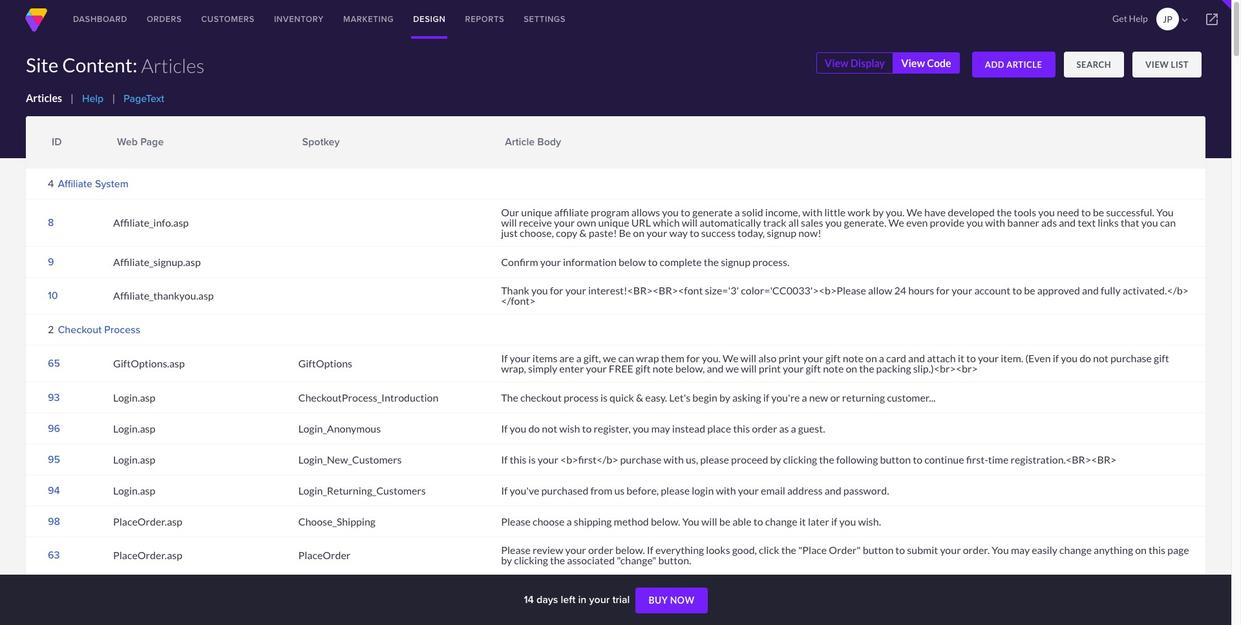 Task type: vqa. For each thing, say whether or not it's contained in the screenshot.


Task type: locate. For each thing, give the bounding box(es) containing it.
affiliate_signup.asp
[[113, 256, 201, 268]]

customers
[[201, 13, 255, 25]]

login
[[692, 485, 714, 497]]

button right the following
[[880, 454, 911, 466]]

0 horizontal spatial you
[[682, 516, 700, 528]]

please left "review"
[[501, 545, 531, 557]]

for inside if your items are a gift, we can wrap them for you. we will also print your gift note on a card and attach it to your item. (even if you do not purchase gift wrap, simply enter your free gift note below, and we will print your gift note on the packing slip.)<br><br>
[[687, 353, 700, 365]]

articles link
[[26, 92, 62, 104]]

simply
[[528, 363, 558, 375]]

article body
[[505, 134, 561, 149]]

the down success
[[704, 256, 719, 268]]

this left page
[[1149, 545, 1166, 557]]

65
[[48, 356, 60, 371]]

94
[[48, 483, 60, 498]]

login.asp for 94
[[113, 485, 155, 497]]

our unique affiliate program allows you to generate a solid income, with little work by you. we have developed the tools you need to be successful. you will receive your own unique url which will automatically track all sales you generate. we even provide you with banner ads and text links that you can just choose, copy & paste! be on your way to success today, signup now!
[[501, 206, 1176, 239]]

0 vertical spatial help
[[1129, 13, 1148, 24]]

2 horizontal spatial if
[[1053, 353, 1059, 365]]

signup up "size='3'"
[[721, 256, 751, 268]]

proceed
[[731, 454, 768, 466]]

2 vertical spatial please
[[681, 584, 710, 596]]

card
[[887, 353, 907, 365]]

1 vertical spatial not
[[542, 423, 557, 435]]

63 link
[[48, 548, 60, 563]]

1 vertical spatial if
[[763, 392, 770, 404]]

2 vertical spatial you
[[992, 545, 1009, 557]]

1 please from the top
[[501, 516, 531, 528]]

you right provide on the top of the page
[[967, 217, 983, 229]]

on right anything in the right bottom of the page
[[1136, 545, 1147, 557]]

not left wish
[[542, 423, 557, 435]]

0 vertical spatial placeorder.asp
[[113, 516, 182, 528]]

let's
[[669, 392, 691, 404]]

0 horizontal spatial change
[[765, 516, 798, 528]]

site
[[26, 53, 59, 76]]

can right that
[[1160, 217, 1176, 229]]

0 horizontal spatial for
[[550, 285, 564, 297]]

2 horizontal spatial for
[[937, 285, 950, 297]]

0 horizontal spatial it
[[800, 516, 806, 528]]

is left 'quick'
[[601, 392, 608, 404]]

0 vertical spatial &
[[580, 227, 587, 239]]

as
[[779, 423, 789, 435]]

clicking up products
[[514, 555, 548, 567]]

1 horizontal spatial can
[[1160, 217, 1176, 229]]

pagetext
[[124, 91, 164, 106]]

change right easily
[[1060, 545, 1092, 557]]

0 vertical spatial signup
[[767, 227, 797, 239]]

0 vertical spatial please
[[501, 516, 531, 528]]

shipping
[[574, 516, 612, 528]]

attach
[[927, 353, 956, 365]]

site content: articles
[[26, 53, 205, 77]]

1 vertical spatial &
[[636, 392, 644, 404]]

by up no
[[501, 555, 512, 567]]

match
[[559, 584, 587, 596]]

solid
[[742, 206, 764, 219]]

not right (even
[[1093, 353, 1109, 365]]

0 vertical spatial do
[[1080, 353, 1092, 365]]

login.asp for 96
[[113, 423, 155, 435]]

confirm
[[501, 256, 538, 268]]

if inside if your items are a gift, we can wrap them for you. we will also print your gift note on a card and attach it to your item. (even if you do not purchase gift wrap, simply enter your free gift note below, and we will print your gift note on the packing slip.)<br><br>
[[501, 353, 508, 365]]

do down "checkout"
[[529, 423, 540, 435]]

be left able
[[720, 516, 731, 528]]

customer...
[[887, 392, 936, 404]]

login.asp for 93
[[113, 392, 155, 404]]

0 vertical spatial you.
[[886, 206, 905, 219]]

0 vertical spatial below.
[[651, 516, 680, 528]]

web page
[[117, 134, 164, 149]]

left
[[561, 593, 576, 608]]

below.
[[651, 516, 680, 528], [616, 545, 645, 557]]

1 horizontal spatial you.
[[886, 206, 905, 219]]

affiliate
[[58, 177, 92, 192]]

be
[[1093, 206, 1104, 219], [1024, 285, 1036, 297], [720, 516, 731, 528]]

to left continue
[[913, 454, 923, 466]]

to right attach
[[967, 353, 976, 365]]

order down shipping
[[588, 545, 614, 557]]

code
[[927, 57, 952, 69]]

to right below
[[648, 256, 658, 268]]

a left new
[[802, 392, 807, 404]]

2 horizontal spatial be
[[1093, 206, 1104, 219]]

order left as
[[752, 423, 777, 435]]

you
[[1157, 206, 1174, 219], [682, 516, 700, 528], [992, 545, 1009, 557]]

please for try
[[681, 584, 710, 596]]

change up click at bottom right
[[765, 516, 798, 528]]

to left submit
[[896, 545, 905, 557]]

view display
[[825, 57, 885, 69]]

1 horizontal spatial article
[[1007, 59, 1043, 70]]

you
[[662, 206, 679, 219], [1039, 206, 1055, 219], [826, 217, 842, 229], [967, 217, 983, 229], [1142, 217, 1158, 229], [532, 285, 548, 297], [1061, 353, 1078, 365], [510, 423, 527, 435], [633, 423, 650, 435], [840, 516, 856, 528]]

0 horizontal spatial below.
[[616, 545, 645, 557]]

14 days left in your trial
[[524, 593, 633, 608]]

view for view list
[[1146, 59, 1169, 70]]

this up you've
[[510, 454, 527, 466]]

please inside the please review your order below. if everything looks good, click the "place order" button to submit your order. you may easily change anything on this page by clicking the associated "change" button.
[[501, 545, 531, 557]]

0 horizontal spatial do
[[529, 423, 540, 435]]

unique right own
[[598, 217, 630, 229]]

view for view code
[[901, 57, 925, 69]]

1 vertical spatial below.
[[616, 545, 645, 557]]

0 horizontal spatial &
[[580, 227, 587, 239]]

1 vertical spatial article
[[505, 134, 535, 149]]

you right that
[[1142, 217, 1158, 229]]

0 horizontal spatial |
[[71, 92, 74, 104]]

for right hours
[[937, 285, 950, 297]]

you inside the please review your order below. if everything looks good, click the "place order" button to submit your order. you may easily change anything on this page by clicking the associated "change" button.
[[992, 545, 1009, 557]]

to
[[681, 206, 691, 219], [1082, 206, 1091, 219], [690, 227, 700, 239], [648, 256, 658, 268], [1013, 285, 1022, 297], [967, 353, 976, 365], [582, 423, 592, 435], [913, 454, 923, 466], [754, 516, 763, 528], [896, 545, 905, 557]]

view for view display
[[825, 57, 849, 69]]

help down content:
[[82, 91, 104, 106]]

note up or
[[823, 363, 844, 375]]

for for 10
[[937, 285, 950, 297]]

you right order.
[[992, 545, 1009, 557]]

you inside if your items are a gift, we can wrap them for you. we will also print your gift note on a card and attach it to your item. (even if you do not purchase gift wrap, simply enter your free gift note below, and we will print your gift note on the packing slip.)<br><br>
[[1061, 353, 1078, 365]]

our
[[501, 206, 519, 219]]

0 horizontal spatial if
[[763, 392, 770, 404]]

if right later
[[832, 516, 838, 528]]

if inside the please review your order below. if everything looks good, click the "place order" button to submit your order. you may easily change anything on this page by clicking the associated "change" button.
[[647, 545, 654, 557]]

by right work
[[873, 206, 884, 219]]

and right card
[[909, 353, 925, 365]]

this
[[733, 423, 750, 435], [510, 454, 527, 466], [1149, 545, 1166, 557]]

a left 'solid' in the right top of the page
[[735, 206, 740, 219]]

1 horizontal spatial order
[[752, 423, 777, 435]]

may left instead
[[652, 423, 670, 435]]

if right (even
[[1053, 353, 1059, 365]]

a right are
[[576, 353, 582, 365]]

us
[[615, 485, 625, 497]]

1 vertical spatial be
[[1024, 285, 1036, 297]]

automatically
[[700, 217, 761, 229]]

article right add
[[1007, 59, 1043, 70]]

we up the checkout process is quick & easy. let's begin by asking if you're a new or returning customer...
[[726, 363, 739, 375]]

0 horizontal spatial purchase
[[620, 454, 662, 466]]

1 vertical spatial clicking
[[514, 555, 548, 567]]

1 vertical spatial can
[[619, 353, 634, 365]]

articles down site
[[26, 92, 62, 104]]

we left have
[[907, 206, 923, 219]]

1 horizontal spatial help
[[1129, 13, 1148, 24]]

1 horizontal spatial it
[[958, 353, 965, 365]]

please left 'try'
[[681, 584, 710, 596]]

easy.
[[646, 392, 667, 404]]

1 login.asp from the top
[[113, 392, 155, 404]]

view
[[825, 57, 849, 69], [901, 57, 925, 69], [1146, 59, 1169, 70]]

1 horizontal spatial we
[[889, 217, 905, 229]]

1 horizontal spatial this
[[733, 423, 750, 435]]

you inside 'thank you for your interest!<br><br><font size='3' color='cc0033'><b>please allow 24 hours for your account to be approved and fully activated.</b> </font>'
[[532, 285, 548, 297]]

you inside 'our unique affiliate program allows you to generate a solid income, with little work by you. we have developed the tools you need to be successful. you will receive your own unique url which will automatically track all sales you generate. we even provide you with banner ads and text links that you can just choose, copy & paste! be on your way to success today, signup now!'
[[1157, 206, 1174, 219]]

1 horizontal spatial is
[[601, 392, 608, 404]]

0 vertical spatial if
[[1053, 353, 1059, 365]]

clicking up address
[[783, 454, 817, 466]]

it
[[958, 353, 965, 365], [800, 516, 806, 528]]

below. up everything
[[651, 516, 680, 528]]

if left you're
[[763, 392, 770, 404]]

in
[[578, 593, 587, 608]]

generate
[[693, 206, 733, 219]]

3 login.asp from the top
[[113, 454, 155, 466]]

approved
[[1038, 285, 1080, 297]]

you right sales
[[826, 217, 842, 229]]

help right get
[[1129, 13, 1148, 24]]

98
[[48, 515, 60, 529]]

by
[[873, 206, 884, 219], [720, 392, 731, 404], [770, 454, 781, 466], [501, 555, 512, 567]]

1 horizontal spatial view
[[901, 57, 925, 69]]

|
[[71, 92, 74, 104], [112, 92, 115, 104]]

0 vertical spatial purchase
[[1111, 353, 1152, 365]]

packing
[[877, 363, 911, 375]]

the left tools
[[997, 206, 1012, 219]]

0 horizontal spatial is
[[529, 454, 536, 466]]

1 horizontal spatial for
[[687, 353, 700, 365]]

1 vertical spatial may
[[1011, 545, 1030, 557]]

body
[[538, 134, 561, 149]]

wrap
[[636, 353, 659, 365]]

1 horizontal spatial we
[[726, 363, 739, 375]]

a right choose
[[567, 516, 572, 528]]

enter
[[560, 363, 584, 375]]

note left below,
[[653, 363, 674, 375]]

do right (even
[[1080, 353, 1092, 365]]

1 horizontal spatial clicking
[[783, 454, 817, 466]]

it inside if your items are a gift, we can wrap them for you. we will also print your gift note on a card and attach it to your item. (even if you do not purchase gift wrap, simply enter your free gift note below, and we will print your gift note on the packing slip.)<br><br>
[[958, 353, 965, 365]]

for right the </font>
[[550, 285, 564, 297]]

please for 98
[[501, 516, 531, 528]]

& left easy.
[[636, 392, 644, 404]]

change inside the please review your order below. if everything looks good, click the "place order" button to submit your order. you may easily change anything on this page by clicking the associated "change" button.
[[1060, 545, 1092, 557]]

on inside 'our unique affiliate program allows you to generate a solid income, with little work by you. we have developed the tools you need to be successful. you will receive your own unique url which will automatically track all sales you generate. we even provide you with banner ads and text links that you can just choose, copy & paste! be on your way to success today, signup now!'
[[633, 227, 645, 239]]

successful.
[[1106, 206, 1155, 219]]

the right click at bottom right
[[782, 545, 797, 557]]

can inside if your items are a gift, we can wrap them for you. we will also print your gift note on a card and attach it to your item. (even if you do not purchase gift wrap, simply enter your free gift note below, and we will print your gift note on the packing slip.)<br><br>
[[619, 353, 634, 365]]

continue
[[925, 454, 965, 466]]

display
[[851, 57, 885, 69]]

0 horizontal spatial view
[[825, 57, 849, 69]]

we left even
[[889, 217, 905, 229]]

we left "also"
[[723, 353, 739, 365]]

1 vertical spatial signup
[[721, 256, 751, 268]]

to right which
[[681, 206, 691, 219]]

1 horizontal spatial if
[[832, 516, 838, 528]]

1 vertical spatial please
[[661, 485, 690, 497]]

0 vertical spatial article
[[1007, 59, 1043, 70]]

wish
[[559, 423, 580, 435]]

& inside 'our unique affiliate program allows you to generate a solid income, with little work by you. we have developed the tools you need to be successful. you will receive your own unique url which will automatically track all sales you generate. we even provide you with banner ads and text links that you can just choose, copy & paste! be on your way to success today, signup now!'
[[580, 227, 587, 239]]

on right be
[[633, 227, 645, 239]]

good,
[[732, 545, 757, 557]]

please review your order below. if everything looks good, click the "place order" button to submit your order. you may easily change anything on this page by clicking the associated "change" button.
[[501, 545, 1190, 567]]

below,
[[676, 363, 705, 375]]

you right thank
[[532, 285, 548, 297]]

way
[[670, 227, 688, 239]]

please for 63
[[501, 545, 531, 557]]

& right copy
[[580, 227, 587, 239]]

now!
[[799, 227, 822, 239]]

please right us,
[[700, 454, 729, 466]]

1 horizontal spatial articles
[[141, 53, 205, 77]]

if for 94
[[501, 485, 508, 497]]

following
[[836, 454, 878, 466]]

it left later
[[800, 516, 806, 528]]

2 please from the top
[[501, 545, 531, 557]]

the inside if your items are a gift, we can wrap them for you. we will also print your gift note on a card and attach it to your item. (even if you do not purchase gift wrap, simply enter your free gift note below, and we will print your gift note on the packing slip.)<br><br>
[[860, 363, 875, 375]]

we right the gift,
[[603, 353, 617, 365]]

copy
[[556, 227, 578, 239]]

8
[[48, 215, 54, 230]]

for for 65
[[687, 353, 700, 365]]

2 horizontal spatial this
[[1149, 545, 1166, 557]]

0 horizontal spatial order
[[588, 545, 614, 557]]

click
[[759, 545, 780, 557]]

1 vertical spatial do
[[529, 423, 540, 435]]

wrap,
[[501, 363, 526, 375]]

| left "help" link
[[71, 92, 74, 104]]

1 placeorder.asp from the top
[[113, 516, 182, 528]]

2 horizontal spatial view
[[1146, 59, 1169, 70]]

not
[[1093, 353, 1109, 365], [542, 423, 557, 435]]

items
[[533, 353, 558, 365]]

you up everything
[[682, 516, 700, 528]]

0 vertical spatial can
[[1160, 217, 1176, 229]]

0 horizontal spatial not
[[542, 423, 557, 435]]

0 vertical spatial you
[[1157, 206, 1174, 219]]

0 horizontal spatial we
[[723, 353, 739, 365]]

1 vertical spatial change
[[1060, 545, 1092, 557]]

have
[[925, 206, 946, 219]]

1 vertical spatial you.
[[702, 353, 721, 365]]

2 vertical spatial this
[[1149, 545, 1166, 557]]

can left wrap
[[619, 353, 634, 365]]

you. right "them"
[[702, 353, 721, 365]]

with right login
[[716, 485, 736, 497]]

2 horizontal spatial you
[[1157, 206, 1174, 219]]

clicking inside the please review your order below. if everything looks good, click the "place order" button to submit your order. you may easily change anything on this page by clicking the associated "change" button.
[[514, 555, 548, 567]]

placeorder.asp for 98
[[113, 516, 182, 528]]

note
[[843, 353, 864, 365], [653, 363, 674, 375], [823, 363, 844, 375]]

4 login.asp from the top
[[113, 485, 155, 497]]

1 vertical spatial please
[[501, 545, 531, 557]]

2 vertical spatial be
[[720, 516, 731, 528]]


[[1179, 14, 1191, 26]]

0 horizontal spatial article
[[505, 134, 535, 149]]

2 horizontal spatial we
[[907, 206, 923, 219]]

begin
[[693, 392, 718, 404]]

to right able
[[754, 516, 763, 528]]

the left the following
[[819, 454, 835, 466]]

may left easily
[[1011, 545, 1030, 557]]

1 vertical spatial button
[[863, 545, 894, 557]]

2 login.asp from the top
[[113, 423, 155, 435]]

if inside if your items are a gift, we can wrap them for you. we will also print your gift note on a card and attach it to your item. (even if you do not purchase gift wrap, simply enter your free gift note below, and we will print your gift note on the packing slip.)<br><br>
[[1053, 353, 1059, 365]]

below. down method
[[616, 545, 645, 557]]

email
[[761, 485, 786, 497]]

for right "them"
[[687, 353, 700, 365]]

you left need
[[1039, 206, 1055, 219]]

we inside if your items are a gift, we can wrap them for you. we will also print your gift note on a card and attach it to your item. (even if you do not purchase gift wrap, simply enter your free gift note below, and we will print your gift note on the packing slip.)<br><br>
[[723, 353, 739, 365]]

is up you've
[[529, 454, 536, 466]]

on left card
[[866, 353, 877, 365]]

0 horizontal spatial this
[[510, 454, 527, 466]]

0 horizontal spatial clicking
[[514, 555, 548, 567]]

0 vertical spatial may
[[652, 423, 670, 435]]

0 horizontal spatial help
[[82, 91, 104, 106]]

1 horizontal spatial unique
[[598, 217, 630, 229]]

success
[[701, 227, 736, 239]]

login_new_customers
[[298, 454, 402, 466]]

checkoutprocess_introduction
[[298, 392, 439, 404]]

may
[[652, 423, 670, 435], [1011, 545, 1030, 557]]

again.
[[728, 584, 754, 596]]

1 horizontal spatial signup
[[767, 227, 797, 239]]

view left display
[[825, 57, 849, 69]]

is
[[601, 392, 608, 404], [529, 454, 536, 466]]

can
[[1160, 217, 1176, 229], [619, 353, 634, 365]]

1 vertical spatial placeorder.asp
[[113, 550, 182, 562]]

to inside 'thank you for your interest!<br><br><font size='3' color='cc0033'><b>please allow 24 hours for your account to be approved and fully activated.</b> </font>'
[[1013, 285, 1022, 297]]

articles
[[141, 53, 205, 77], [26, 92, 62, 104]]

new
[[809, 392, 829, 404]]

</font>
[[501, 295, 536, 307]]

articles up pagetext
[[141, 53, 205, 77]]

able
[[733, 516, 752, 528]]

1 horizontal spatial purchase
[[1111, 353, 1152, 365]]

1 horizontal spatial |
[[112, 92, 115, 104]]

signup down income,
[[767, 227, 797, 239]]

with
[[803, 206, 823, 219], [985, 217, 1006, 229], [664, 454, 684, 466], [716, 485, 736, 497]]

be left approved
[[1024, 285, 1036, 297]]

1 horizontal spatial be
[[1024, 285, 1036, 297]]

if you've purchased from us before, please login with your email address and password.
[[501, 485, 889, 497]]

unique up choose,
[[521, 206, 553, 219]]

it right attach
[[958, 353, 965, 365]]

65 link
[[48, 356, 60, 371]]

hours
[[909, 285, 935, 297]]

thank you for your interest!<br><br><font size='3' color='cc0033'><b>please allow 24 hours for your account to be approved and fully activated.</b> </font>
[[501, 285, 1189, 307]]

quick
[[610, 392, 634, 404]]

0 vertical spatial it
[[958, 353, 965, 365]]

0 vertical spatial is
[[601, 392, 608, 404]]

0 vertical spatial be
[[1093, 206, 1104, 219]]

view left code
[[901, 57, 925, 69]]

and right ads
[[1059, 217, 1076, 229]]

print up you're
[[759, 363, 781, 375]]

<b>first</b>
[[561, 454, 618, 466]]

| right "help" link
[[112, 92, 115, 104]]

to right the account
[[1013, 285, 1022, 297]]

you up way
[[662, 206, 679, 219]]

settings
[[524, 13, 566, 25]]

1 horizontal spatial do
[[1080, 353, 1092, 365]]

2 placeorder.asp from the top
[[113, 550, 182, 562]]

clicking
[[783, 454, 817, 466], [514, 555, 548, 567]]



Task type: describe. For each thing, give the bounding box(es) containing it.
first-
[[967, 454, 989, 466]]

and right below,
[[707, 363, 724, 375]]

this inside the please review your order below. if everything looks good, click the "place order" button to submit your order. you may easily change anything on this page by clicking the associated "change" button.
[[1149, 545, 1166, 557]]

1 horizontal spatial &
[[636, 392, 644, 404]]

0 vertical spatial order
[[752, 423, 777, 435]]

with left banner
[[985, 217, 1006, 229]]

9
[[48, 255, 54, 269]]

be inside 'thank you for your interest!<br><br><font size='3' color='cc0033'><b>please allow 24 hours for your account to be approved and fully activated.</b> </font>'
[[1024, 285, 1036, 297]]

1 vertical spatial this
[[510, 454, 527, 466]]

links
[[1098, 217, 1119, 229]]

slip.)<br><br>
[[913, 363, 978, 375]]

looks
[[706, 545, 730, 557]]

if this is your <b>first</b> purchase with us, please proceed by clicking the following button to continue first-time registration.<br><br>
[[501, 454, 1117, 466]]

to right need
[[1082, 206, 1091, 219]]

0 horizontal spatial unique
[[521, 206, 553, 219]]

do inside if your items are a gift, we can wrap them for you. we will also print your gift note on a card and attach it to your item. (even if you do not purchase gift wrap, simply enter your free gift note below, and we will print your gift note on the packing slip.)<br><br>
[[1080, 353, 1092, 365]]

income,
[[766, 206, 801, 219]]

everything
[[656, 545, 704, 557]]

0 vertical spatial button
[[880, 454, 911, 466]]

free
[[609, 363, 634, 375]]

add article
[[985, 59, 1043, 70]]

articles inside "site content: articles"
[[141, 53, 205, 77]]

to inside if your items are a gift, we can wrap them for you. we will also print your gift note on a card and attach it to your item. (even if you do not purchase gift wrap, simply enter your free gift note below, and we will print your gift note on the packing slip.)<br><br>
[[967, 353, 976, 365]]

and inside 'our unique affiliate program allows you to generate a solid income, with little work by you. we have developed the tools you need to be successful. you will receive your own unique url which will automatically track all sales you generate. we even provide you with banner ads and text links that you can just choose, copy & paste! be on your way to success today, signup now!'
[[1059, 217, 1076, 229]]

returning
[[842, 392, 885, 404]]

orders
[[147, 13, 182, 25]]

now
[[670, 596, 695, 607]]

you left wish.
[[840, 516, 856, 528]]

the
[[501, 392, 519, 404]]

days
[[537, 593, 558, 608]]

24
[[895, 285, 907, 297]]

2 | from the left
[[112, 92, 115, 104]]

0 horizontal spatial signup
[[721, 256, 751, 268]]

get help
[[1113, 13, 1148, 24]]

with left us,
[[664, 454, 684, 466]]

and right address
[[825, 485, 842, 497]]

you're
[[772, 392, 800, 404]]

url
[[632, 217, 651, 229]]

2 checkout process
[[48, 323, 140, 338]]

if for 95
[[501, 454, 508, 466]]

be inside 'our unique affiliate program allows you to generate a solid income, with little work by you. we have developed the tools you need to be successful. you will receive your own unique url which will automatically track all sales you generate. we even provide you with banner ads and text links that you can just choose, copy & paste! be on your way to success today, signup now!'
[[1093, 206, 1104, 219]]

register,
[[594, 423, 631, 435]]

1 vertical spatial help
[[82, 91, 104, 106]]

signup inside 'our unique affiliate program allows you to generate a solid income, with little work by you. we have developed the tools you need to be successful. you will receive your own unique url which will automatically track all sales you generate. we even provide you with banner ads and text links that you can just choose, copy & paste! be on your way to success today, signup now!'
[[767, 227, 797, 239]]

paste!
[[589, 227, 617, 239]]

reports
[[465, 13, 505, 25]]

0 vertical spatial this
[[733, 423, 750, 435]]

sales
[[801, 217, 824, 229]]

confirm your information below to complete the signup process.
[[501, 256, 790, 268]]

the up the match
[[550, 555, 565, 567]]

0 vertical spatial please
[[700, 454, 729, 466]]

94 link
[[48, 483, 60, 498]]

view code
[[901, 57, 952, 69]]

with up now!
[[803, 206, 823, 219]]

giftoptions
[[298, 358, 352, 370]]

buy now link
[[636, 589, 708, 614]]

generate.
[[844, 217, 887, 229]]

today,
[[738, 227, 765, 239]]

1 vertical spatial purchase
[[620, 454, 662, 466]]

1 | from the left
[[71, 92, 74, 104]]

0 horizontal spatial may
[[652, 423, 670, 435]]

little
[[825, 206, 846, 219]]

you've
[[510, 485, 540, 497]]

by inside 'our unique affiliate program allows you to generate a solid income, with little work by you. we have developed the tools you need to be successful. you will receive your own unique url which will automatically track all sales you generate. we even provide you with banner ads and text links that you can just choose, copy & paste! be on your way to success today, signup now!'
[[873, 206, 884, 219]]

placeorder.asp for 63
[[113, 550, 182, 562]]

if for 96
[[501, 423, 508, 435]]

and inside 'thank you for your interest!<br><br><font size='3' color='cc0033'><b>please allow 24 hours for your account to be approved and fully activated.</b> </font>'
[[1082, 285, 1099, 297]]

1 vertical spatial it
[[800, 516, 806, 528]]

may inside the please review your order below. if everything looks good, click the "place order" button to submit your order. you may easily change anything on this page by clicking the associated "change" button.
[[1011, 545, 1030, 557]]

are
[[560, 353, 574, 365]]

a left card
[[879, 353, 885, 365]]

view list link
[[1133, 52, 1202, 78]]

 link
[[1193, 0, 1232, 39]]

no products match your search criteria, please try again.
[[501, 584, 754, 596]]

registration.<br><br>
[[1011, 454, 1117, 466]]

0 vertical spatial change
[[765, 516, 798, 528]]

please choose a shipping method below. you will be able to change it later if you wish.
[[501, 516, 881, 528]]

to right wish
[[582, 423, 592, 435]]

work
[[848, 206, 871, 219]]

wish.
[[858, 516, 881, 528]]

by inside the please review your order below. if everything looks good, click the "place order" button to submit your order. you may easily change anything on this page by clicking the associated "change" button.
[[501, 555, 512, 567]]

button inside the please review your order below. if everything looks good, click the "place order" button to submit your order. you may easily change anything on this page by clicking the associated "change" button.
[[863, 545, 894, 557]]

associated
[[567, 555, 615, 567]]

please for login
[[661, 485, 690, 497]]

guest.
[[798, 423, 825, 435]]

place
[[708, 423, 731, 435]]

can inside 'our unique affiliate program allows you to generate a solid income, with little work by you. we have developed the tools you need to be successful. you will receive your own unique url which will automatically track all sales you generate. we even provide you with banner ads and text links that you can just choose, copy & paste! be on your way to success today, signup now!'
[[1160, 217, 1176, 229]]

thank
[[501, 285, 530, 297]]

on inside the please review your order below. if everything looks good, click the "place order" button to submit your order. you may easily change anything on this page by clicking the associated "change" button.
[[1136, 545, 1147, 557]]

button.
[[659, 555, 692, 567]]

if for 65
[[501, 353, 508, 365]]

banner
[[1008, 217, 1040, 229]]

on up returning
[[846, 363, 858, 375]]

get
[[1113, 13, 1128, 24]]

later
[[808, 516, 830, 528]]

page
[[1168, 545, 1190, 557]]

to inside the please review your order below. if everything looks good, click the "place order" button to submit your order. you may easily change anything on this page by clicking the associated "change" button.
[[896, 545, 905, 557]]

purchased
[[542, 485, 589, 497]]

tools
[[1014, 206, 1037, 219]]

allows
[[632, 206, 660, 219]]

0 horizontal spatial we
[[603, 353, 617, 365]]


[[1205, 12, 1220, 27]]

search
[[1077, 59, 1112, 70]]

purchase inside if your items are a gift, we can wrap them for you. we will also print your gift note on a card and attach it to your item. (even if you do not purchase gift wrap, simply enter your free gift note below, and we will print your gift note on the packing slip.)<br><br>
[[1111, 353, 1152, 365]]

information
[[563, 256, 617, 268]]

93 link
[[48, 390, 60, 405]]

by right proceed at bottom right
[[770, 454, 781, 466]]

below. inside the please review your order below. if everything looks good, click the "place order" button to submit your order. you may easily change anything on this page by clicking the associated "change" button.
[[616, 545, 645, 557]]

4 affiliate system
[[48, 177, 129, 192]]

checkout
[[521, 392, 562, 404]]

to right way
[[690, 227, 700, 239]]

4
[[48, 177, 54, 190]]

by right begin
[[720, 392, 731, 404]]

dashboard link
[[63, 0, 137, 39]]

anything
[[1094, 545, 1134, 557]]

asking
[[733, 392, 761, 404]]

0 horizontal spatial articles
[[26, 92, 62, 104]]

choose
[[533, 516, 565, 528]]

order inside the please review your order below. if everything looks good, click the "place order" button to submit your order. you may easily change anything on this page by clicking the associated "change" button.
[[588, 545, 614, 557]]

print right "also"
[[779, 353, 801, 365]]

gift,
[[584, 353, 601, 365]]

checkout process link
[[58, 323, 140, 338]]

you right "register," at the bottom of the page
[[633, 423, 650, 435]]

login.asp for 95
[[113, 454, 155, 466]]

0 horizontal spatial be
[[720, 516, 731, 528]]

you. inside 'our unique affiliate program allows you to generate a solid income, with little work by you. we have developed the tools you need to be successful. you will receive your own unique url which will automatically track all sales you generate. we even provide you with banner ads and text links that you can just choose, copy & paste! be on your way to success today, signup now!'
[[886, 206, 905, 219]]

you down the
[[510, 423, 527, 435]]

"place
[[799, 545, 827, 557]]

system
[[95, 177, 129, 192]]

choose,
[[520, 227, 554, 239]]

affiliate system link
[[58, 177, 129, 192]]

a right as
[[791, 423, 796, 435]]

1 horizontal spatial below.
[[651, 516, 680, 528]]

search link
[[1064, 52, 1124, 78]]

note up returning
[[843, 353, 864, 365]]

(even
[[1026, 353, 1051, 365]]

1 vertical spatial you
[[682, 516, 700, 528]]

placeorder
[[298, 550, 351, 562]]

or
[[831, 392, 840, 404]]

view display link
[[817, 52, 893, 74]]

a inside 'our unique affiliate program allows you to generate a solid income, with little work by you. we have developed the tools you need to be successful. you will receive your own unique url which will automatically track all sales you generate. we even provide you with banner ads and text links that you can just choose, copy & paste! be on your way to success today, signup now!'
[[735, 206, 740, 219]]

2 vertical spatial if
[[832, 516, 838, 528]]

98 link
[[48, 515, 60, 529]]

provide
[[930, 217, 965, 229]]

you. inside if your items are a gift, we can wrap them for you. we will also print your gift note on a card and attach it to your item. (even if you do not purchase gift wrap, simply enter your free gift note below, and we will print your gift note on the packing slip.)<br><br>
[[702, 353, 721, 365]]

0 vertical spatial clicking
[[783, 454, 817, 466]]

the inside 'our unique affiliate program allows you to generate a solid income, with little work by you. we have developed the tools you need to be successful. you will receive your own unique url which will automatically track all sales you generate. we even provide you with banner ads and text links that you can just choose, copy & paste! be on your way to success today, signup now!'
[[997, 206, 1012, 219]]

submit
[[907, 545, 938, 557]]

program
[[591, 206, 630, 219]]

ads
[[1042, 217, 1057, 229]]

not inside if your items are a gift, we can wrap them for you. we will also print your gift note on a card and attach it to your item. (even if you do not purchase gift wrap, simply enter your free gift note below, and we will print your gift note on the packing slip.)<br><br>
[[1093, 353, 1109, 365]]

affiliate_info.asp
[[113, 217, 189, 229]]



